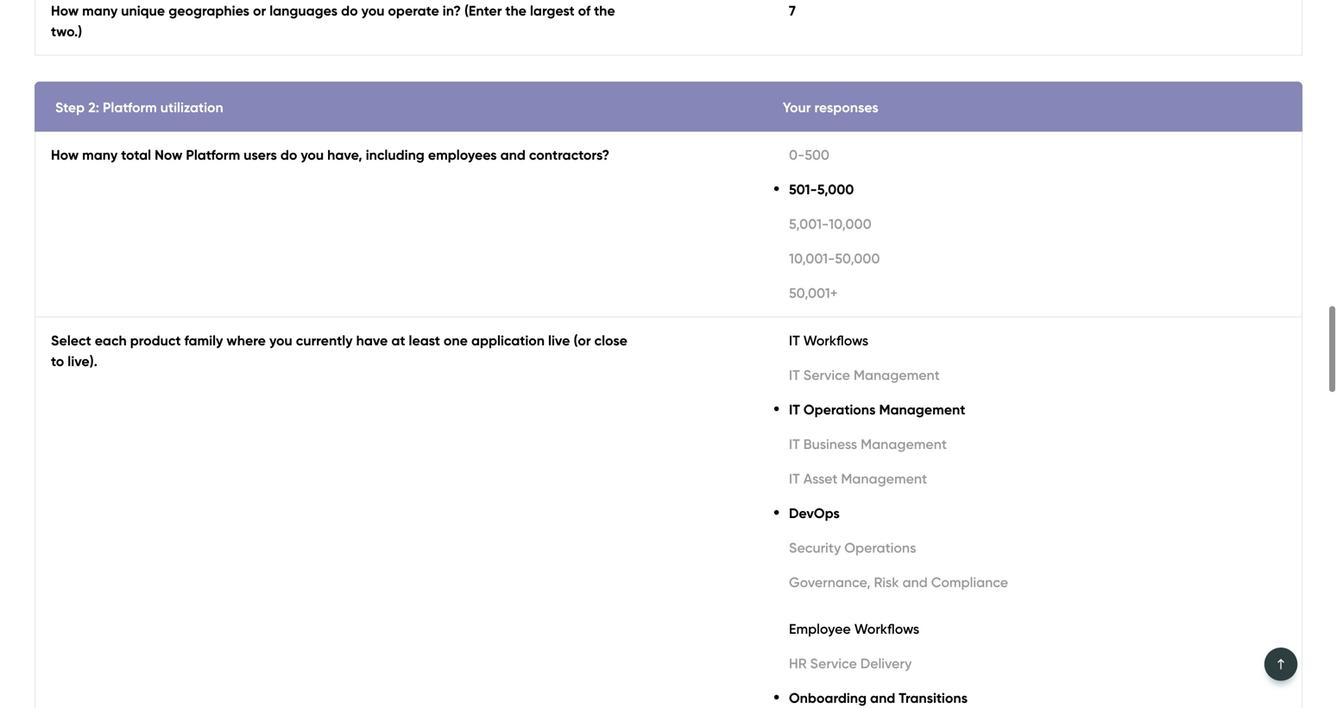 Task type: vqa. For each thing, say whether or not it's contained in the screenshot.
the About
no



Task type: locate. For each thing, give the bounding box(es) containing it.
hr service delivery
[[789, 655, 912, 672]]

0 vertical spatial how
[[51, 2, 79, 19]]

workflows up delivery
[[855, 621, 920, 637]]

to down select on the left of the page
[[51, 353, 64, 370]]

1 horizontal spatial to
[[971, 407, 984, 423]]

and right tools
[[343, 72, 369, 89]]

1 vertical spatial team
[[870, 407, 904, 423]]

1 vertical spatial servicenow
[[762, 189, 987, 241]]

1 vertical spatial do
[[281, 146, 297, 163]]

management up it business management
[[880, 401, 966, 418]]

the right of
[[594, 2, 615, 19]]

you
[[362, 2, 385, 19], [301, 146, 324, 163], [269, 332, 293, 349], [1156, 407, 1179, 423]]

2 get from the left
[[757, 72, 781, 89]]

management for it operations management
[[880, 401, 966, 418]]

0 vertical spatial service
[[804, 367, 851, 383]]

1 horizontal spatial team
[[1300, 407, 1333, 423]]

and right risk
[[903, 574, 928, 591]]

estimator down 10,000
[[762, 243, 944, 294]]

1 horizontal spatial do
[[341, 2, 358, 19]]

operations
[[804, 401, 876, 418], [845, 539, 917, 556]]

your for your responses
[[783, 99, 811, 116]]

team
[[1171, 189, 1275, 241], [870, 407, 904, 423]]

hr
[[789, 655, 807, 672]]

many right how
[[1069, 407, 1104, 423]]

get up step
[[35, 72, 58, 89]]

1 vertical spatial your
[[762, 324, 789, 341]]

1 vertical spatial many
[[82, 146, 118, 163]]

1 horizontal spatial get
[[757, 72, 781, 89]]

how inside how many unique geographies or languages do you operate in? (enter the largest of the two.)
[[51, 2, 79, 19]]

your servicenow® platform team establishes, maintains, and extends servicenow as a strat
[[762, 324, 1338, 382]]

you inside select each product family where you currently have at least one application live (or close to live).
[[269, 332, 293, 349]]

how
[[51, 2, 79, 19], [51, 146, 79, 163]]

1 vertical spatial workflows
[[855, 621, 920, 637]]

now
[[155, 146, 183, 163]]

0-500
[[789, 146, 830, 163]]

0 horizontal spatial get
[[35, 72, 58, 89]]

at
[[392, 332, 406, 349]]

of
[[578, 2, 591, 19]]

50,001+
[[789, 285, 838, 301]]

management for it business management
[[861, 436, 947, 453]]

asset
[[804, 470, 838, 487]]

many left total
[[82, 146, 118, 163]]

5 it from the top
[[789, 470, 800, 487]]

it asset management
[[789, 470, 928, 487]]

do right users
[[281, 146, 297, 163]]

do right the "languages"
[[341, 2, 358, 19]]

transitions
[[899, 690, 968, 706]]

team
[[939, 324, 972, 341], [1300, 407, 1333, 423]]

it down it workflows
[[789, 367, 800, 383]]

your left it workflows
[[762, 324, 789, 341]]

all
[[879, 72, 893, 89]]

it right use
[[789, 401, 801, 418]]

0-
[[789, 146, 805, 163]]

get for get support
[[757, 72, 781, 89]]

0 vertical spatial a
[[1299, 324, 1308, 341]]

1 vertical spatial operations
[[845, 539, 917, 556]]

how up two.)
[[51, 2, 79, 19]]

team right your
[[1300, 407, 1333, 423]]

management down it business management
[[841, 470, 928, 487]]

many inside use the platform team estimator to find out how many people you need to build your team a
[[1069, 407, 1104, 423]]

management up the it operations management
[[854, 367, 940, 383]]

0 vertical spatial operations
[[804, 401, 876, 418]]

get
[[35, 72, 58, 89], [757, 72, 781, 89]]

estimator left find
[[908, 407, 967, 423]]

2 horizontal spatial the
[[789, 407, 810, 423]]

events
[[487, 72, 528, 89]]

service
[[804, 367, 851, 383], [811, 655, 857, 672]]

the
[[506, 2, 527, 19], [594, 2, 615, 19], [789, 407, 810, 423]]

the right (enter
[[506, 2, 527, 19]]

operations up business
[[804, 401, 876, 418]]

servicenow right all
[[897, 72, 971, 89]]

a right as
[[1299, 324, 1308, 341]]

1 vertical spatial team
[[1300, 407, 1333, 423]]

service up onboarding
[[811, 655, 857, 672]]

team right platform
[[939, 324, 972, 341]]

0 vertical spatial do
[[341, 2, 358, 19]]

workflows up it service management
[[804, 332, 869, 349]]

501-
[[789, 181, 818, 198]]

it business management
[[789, 436, 947, 453]]

1 vertical spatial service
[[811, 655, 857, 672]]

it down "50,001+"
[[789, 332, 800, 349]]

use the platform team estimator to find out how many people you need to build your team a
[[762, 407, 1338, 444]]

your
[[783, 99, 811, 116], [762, 324, 789, 341]]

1 horizontal spatial a
[[1337, 407, 1338, 423]]

get left support
[[757, 72, 781, 89]]

strat
[[1311, 324, 1338, 341]]

do inside how many unique geographies or languages do you operate in? (enter the largest of the two.)
[[341, 2, 358, 19]]

as
[[1280, 324, 1295, 341]]

largest
[[530, 2, 575, 19]]

operations up risk
[[845, 539, 917, 556]]

0 vertical spatial team
[[939, 324, 972, 341]]

need
[[1182, 407, 1215, 423]]

application
[[472, 332, 545, 349]]

0 horizontal spatial team
[[870, 407, 904, 423]]

and left extends
[[1120, 324, 1145, 341]]

it service management
[[789, 367, 940, 383]]

1 vertical spatial estimator
[[908, 407, 967, 423]]

it operations management
[[789, 401, 966, 418]]

to left find
[[971, 407, 984, 423]]

servicenow®
[[793, 324, 878, 341]]

5,000
[[818, 181, 854, 198]]

4 it from the top
[[789, 436, 800, 453]]

1 it from the top
[[789, 332, 800, 349]]

service for it
[[804, 367, 851, 383]]

0 horizontal spatial to
[[51, 353, 64, 370]]

and right events
[[531, 72, 557, 89]]

leading practices
[[152, 72, 265, 89]]

employees
[[428, 146, 497, 163]]

you left need
[[1156, 407, 1179, 423]]

workflows for it workflows
[[804, 332, 869, 349]]

0 horizontal spatial a
[[1299, 324, 1308, 341]]

with
[[96, 618, 125, 635]]

maintains,
[[1052, 324, 1117, 341]]

50,000
[[835, 250, 880, 267]]

many inside how many unique geographies or languages do you operate in? (enter the largest of the two.)
[[82, 2, 118, 19]]

team inside servicenow platform team estimator
[[1171, 189, 1275, 241]]

many up two.)
[[82, 2, 118, 19]]

a right your
[[1337, 407, 1338, 423]]

1 get from the left
[[35, 72, 58, 89]]

it left business
[[789, 436, 800, 453]]

platform
[[103, 99, 157, 116], [186, 146, 240, 163], [998, 189, 1161, 241], [813, 407, 866, 423]]

0 vertical spatial workflows
[[804, 332, 869, 349]]

0 vertical spatial many
[[82, 2, 118, 19]]

1 vertical spatial how
[[51, 146, 79, 163]]

how many unique geographies or languages do you operate in? (enter the largest of the two.)
[[51, 2, 615, 40]]

a
[[1299, 324, 1308, 341], [1337, 407, 1338, 423]]

1 how from the top
[[51, 2, 79, 19]]

your inside the your servicenow® platform team establishes, maintains, and extends servicenow as a strat
[[762, 324, 789, 341]]

2 vertical spatial many
[[1069, 407, 1104, 423]]

languages
[[270, 2, 338, 19]]

you right the where at the left of the page
[[269, 332, 293, 349]]

0 vertical spatial your
[[783, 99, 811, 116]]

how down step
[[51, 146, 79, 163]]

501-5,000
[[789, 181, 854, 198]]

servicenow up 50,000
[[762, 189, 987, 241]]

platform inside use the platform team estimator to find out how many people you need to build your team a
[[813, 407, 866, 423]]

employee workflows
[[789, 621, 920, 637]]

the right use
[[789, 407, 810, 423]]

a inside use the platform team estimator to find out how many people you need to build your team a
[[1337, 407, 1338, 423]]

0 horizontal spatial do
[[281, 146, 297, 163]]

2 it from the top
[[789, 367, 800, 383]]

0 vertical spatial team
[[1171, 189, 1275, 241]]

1 vertical spatial a
[[1337, 407, 1338, 423]]

build
[[1235, 407, 1266, 423]]

have
[[356, 332, 388, 349]]

10,001-
[[789, 250, 835, 267]]

service down it workflows
[[804, 367, 851, 383]]

employee
[[789, 621, 851, 637]]

500
[[805, 146, 830, 163]]

0 horizontal spatial team
[[939, 324, 972, 341]]

your down get support link
[[783, 99, 811, 116]]

get support
[[757, 72, 836, 89]]

2 how from the top
[[51, 146, 79, 163]]

extends
[[1149, 324, 1199, 341]]

each
[[95, 332, 127, 349]]

get support link
[[757, 63, 836, 98]]

how
[[1039, 407, 1066, 423]]

it for it operations management
[[789, 401, 801, 418]]

3 it from the top
[[789, 401, 801, 418]]

get started link
[[35, 63, 109, 98]]

management down the it operations management
[[861, 436, 947, 453]]

you left operate
[[362, 2, 385, 19]]

do for languages
[[341, 2, 358, 19]]

it
[[789, 332, 800, 349], [789, 367, 800, 383], [789, 401, 801, 418], [789, 436, 800, 453], [789, 470, 800, 487]]

it for it business management
[[789, 436, 800, 453]]

your responses
[[783, 99, 879, 116]]

it left asset
[[789, 470, 800, 487]]

a inside the your servicenow® platform team establishes, maintains, and extends servicenow as a strat
[[1299, 324, 1308, 341]]

us
[[129, 618, 144, 635]]

servicenow left as
[[1203, 324, 1277, 341]]

many
[[82, 2, 118, 19], [82, 146, 118, 163], [1069, 407, 1104, 423]]

management for it asset management
[[841, 470, 928, 487]]

and
[[343, 72, 369, 89], [531, 72, 557, 89], [501, 146, 526, 163], [1120, 324, 1145, 341], [903, 574, 928, 591], [871, 690, 896, 706]]

1 horizontal spatial team
[[1171, 189, 1275, 241]]

0 vertical spatial estimator
[[762, 243, 944, 294]]

7
[[789, 2, 796, 19]]

tools and calculators link
[[308, 63, 444, 98]]

risk
[[874, 574, 899, 591]]

to left build
[[1218, 407, 1232, 423]]

2 vertical spatial servicenow
[[1203, 324, 1277, 341]]



Task type: describe. For each thing, give the bounding box(es) containing it.
in?
[[443, 2, 461, 19]]

and down delivery
[[871, 690, 896, 706]]

find
[[987, 407, 1011, 423]]

product
[[130, 332, 181, 349]]

webinars
[[560, 72, 620, 89]]

you left 'have,'
[[301, 146, 324, 163]]

contractors?
[[529, 146, 610, 163]]

two.)
[[51, 23, 82, 40]]

select each product family where you currently have at least one application live (or close to live).
[[51, 332, 628, 370]]

business
[[804, 436, 858, 453]]

how many total now platform users do you have, including employees and contractors?
[[51, 146, 610, 163]]

tools
[[308, 72, 340, 89]]

events and webinars link
[[487, 63, 620, 98]]

connect with us
[[35, 618, 144, 635]]

it workflows
[[789, 332, 869, 349]]

2 horizontal spatial to
[[1218, 407, 1232, 423]]

many for unique
[[82, 2, 118, 19]]

workflows for employee workflows
[[855, 621, 920, 637]]

you inside use the platform team estimator to find out how many people you need to build your team a
[[1156, 407, 1179, 423]]

operations for security
[[845, 539, 917, 556]]

family
[[184, 332, 223, 349]]

0 horizontal spatial the
[[506, 2, 527, 19]]

people
[[1108, 407, 1153, 423]]

support
[[785, 72, 836, 89]]

step
[[55, 99, 85, 116]]

governance, risk and compliance
[[789, 574, 1009, 591]]

all servicenow sites link
[[879, 63, 1004, 98]]

how for how many total now platform users do you have, including employees and contractors?
[[51, 146, 79, 163]]

estimator inside servicenow platform team estimator
[[762, 243, 944, 294]]

it for it asset management
[[789, 470, 800, 487]]

the inside use the platform team estimator to find out how many people you need to build your team a
[[789, 407, 810, 423]]

team inside the your servicenow® platform team establishes, maintains, and extends servicenow as a strat
[[939, 324, 972, 341]]

establishes,
[[975, 324, 1048, 341]]

platform inside servicenow platform team estimator
[[998, 189, 1161, 241]]

get for get started
[[35, 72, 58, 89]]

operate
[[388, 2, 439, 19]]

have,
[[327, 146, 363, 163]]

out
[[1014, 407, 1036, 423]]

onboarding and transitions
[[789, 690, 968, 706]]

2:
[[88, 99, 99, 116]]

total
[[121, 146, 151, 163]]

it for it service management
[[789, 367, 800, 383]]

10,000
[[829, 215, 872, 232]]

it for it workflows
[[789, 332, 800, 349]]

all servicenow sites
[[879, 72, 1004, 89]]

10,001-50,000
[[789, 250, 880, 267]]

select
[[51, 332, 91, 349]]

many for total
[[82, 146, 118, 163]]

services
[[663, 72, 715, 89]]

currently
[[296, 332, 353, 349]]

security
[[789, 539, 841, 556]]

where
[[227, 332, 266, 349]]

to inside select each product family where you currently have at least one application live (or close to live).
[[51, 353, 64, 370]]

compliance
[[932, 574, 1009, 591]]

servicenow platform team estimator
[[762, 189, 1275, 294]]

unique
[[121, 2, 165, 19]]

one
[[444, 332, 468, 349]]

geographies
[[169, 2, 250, 19]]

onboarding
[[789, 690, 867, 706]]

team inside use the platform team estimator to find out how many people you need to build your team a
[[1300, 407, 1333, 423]]

including
[[366, 146, 425, 163]]

responses
[[815, 99, 879, 116]]

how for how many unique geographies or languages do you operate in? (enter the largest of the two.)
[[51, 2, 79, 19]]

sites
[[974, 72, 1004, 89]]

step 2: platform utilization
[[55, 99, 223, 116]]

users
[[244, 146, 277, 163]]

tools and calculators
[[308, 72, 444, 89]]

leading practices link
[[152, 63, 265, 98]]

governance,
[[789, 574, 871, 591]]

0 vertical spatial servicenow
[[897, 72, 971, 89]]

you inside how many unique geographies or languages do you operate in? (enter the largest of the two.)
[[362, 2, 385, 19]]

leading
[[152, 72, 204, 89]]

get started
[[35, 72, 109, 89]]

do for users
[[281, 146, 297, 163]]

and right employees
[[501, 146, 526, 163]]

devops
[[789, 505, 840, 522]]

5,001-
[[789, 215, 829, 232]]

or
[[253, 2, 266, 19]]

5,001-10,000
[[789, 215, 872, 232]]

1 horizontal spatial the
[[594, 2, 615, 19]]

(or
[[574, 332, 591, 349]]

delivery
[[861, 655, 912, 672]]

your for your servicenow® platform team establishes, maintains, and extends servicenow as a strat
[[762, 324, 789, 341]]

operations for it
[[804, 401, 876, 418]]

least
[[409, 332, 440, 349]]

and inside the your servicenow® platform team establishes, maintains, and extends servicenow as a strat
[[1120, 324, 1145, 341]]

team inside use the platform team estimator to find out how many people you need to build your team a
[[870, 407, 904, 423]]

management for it service management
[[854, 367, 940, 383]]

service for hr
[[811, 655, 857, 672]]

connect
[[35, 618, 92, 635]]

practices
[[207, 72, 265, 89]]

security operations
[[789, 539, 917, 556]]

estimator inside use the platform team estimator to find out how many people you need to build your team a
[[908, 407, 967, 423]]

events and webinars
[[487, 72, 620, 89]]

started
[[62, 72, 109, 89]]

servicenow inside the your servicenow® platform team establishes, maintains, and extends servicenow as a strat
[[1203, 324, 1277, 341]]

use
[[762, 407, 785, 423]]

close
[[595, 332, 628, 349]]

utilization
[[160, 99, 223, 116]]

live
[[548, 332, 570, 349]]

your
[[1269, 407, 1297, 423]]

servicenow inside servicenow platform team estimator
[[762, 189, 987, 241]]

(enter
[[465, 2, 502, 19]]



